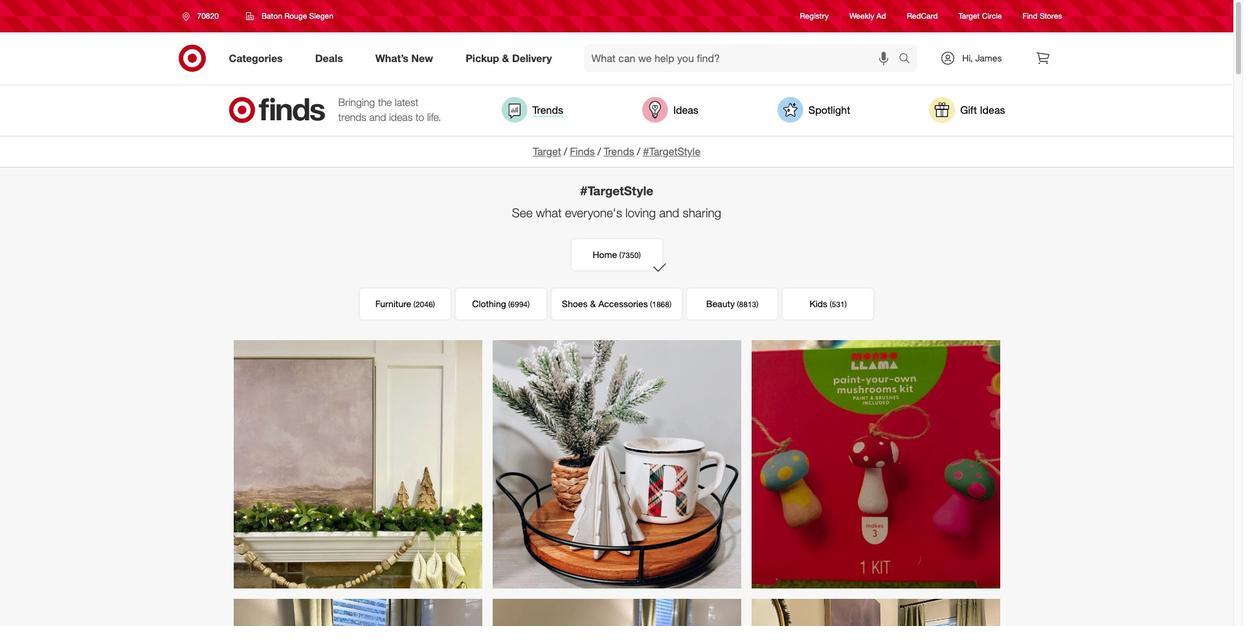 Task type: vqa. For each thing, say whether or not it's contained in the screenshot.
middle /
yes



Task type: describe. For each thing, give the bounding box(es) containing it.
finds
[[570, 145, 595, 158]]

1868
[[652, 300, 670, 309]]

target link
[[533, 145, 561, 158]]

accessories
[[598, 298, 648, 309]]

( for clothing
[[508, 300, 510, 309]]

7350
[[621, 250, 639, 260]]

( for furniture
[[414, 300, 416, 309]]

) for beauty
[[756, 300, 759, 309]]

gift ideas
[[960, 103, 1005, 116]]

hi, james
[[962, 52, 1002, 63]]

finds link
[[570, 145, 595, 158]]

) for home
[[639, 250, 641, 260]]

bringing the latest trends and ideas to life.
[[338, 96, 441, 124]]

circle
[[982, 11, 1002, 21]]

1 vertical spatial trends
[[604, 145, 634, 158]]

rouge
[[284, 11, 307, 21]]

spotlight link
[[778, 97, 850, 123]]

redcard link
[[907, 11, 938, 22]]

home ( 7350 )
[[593, 249, 641, 260]]

ad
[[877, 11, 886, 21]]

find stores
[[1023, 11, 1062, 21]]

What can we help you find? suggestions appear below search field
[[584, 44, 902, 73]]

531
[[832, 300, 845, 309]]

user image by @cute_little_things_nc image
[[492, 340, 741, 589]]

find stores link
[[1023, 11, 1062, 22]]

pickup
[[466, 52, 499, 64]]

to
[[416, 111, 424, 124]]

weekly
[[850, 11, 874, 21]]

delivery
[[512, 52, 552, 64]]

baton rouge siegen button
[[238, 5, 342, 28]]

siegen
[[309, 11, 333, 21]]

beauty
[[706, 298, 735, 309]]

user image by @at.home.with.hilary image
[[233, 340, 482, 589]]

kids
[[810, 298, 828, 309]]

and for trends
[[369, 111, 386, 124]]

shoes & accessories ( 1868 )
[[562, 298, 672, 309]]

0 horizontal spatial trends
[[533, 103, 563, 116]]

target / finds / trends / #targetstyle
[[533, 145, 701, 158]]

what
[[536, 205, 562, 220]]

#targetstyle link
[[643, 145, 701, 158]]

latest
[[395, 96, 418, 109]]

target for target circle
[[959, 11, 980, 21]]

kids ( 531 )
[[810, 298, 847, 309]]

redcard
[[907, 11, 938, 21]]

and for loving
[[659, 205, 679, 220]]

what's
[[375, 52, 409, 64]]

) for kids
[[845, 300, 847, 309]]

home
[[593, 249, 617, 260]]

1 horizontal spatial trends link
[[604, 145, 634, 158]]

beauty ( 8813 )
[[706, 298, 759, 309]]

target circle link
[[959, 11, 1002, 22]]

what's new
[[375, 52, 433, 64]]

2 ideas from the left
[[980, 103, 1005, 116]]

& for delivery
[[502, 52, 509, 64]]

& for accessories
[[590, 298, 596, 309]]

8813
[[739, 300, 756, 309]]

what's new link
[[364, 44, 449, 73]]

life.
[[427, 111, 441, 124]]

registry link
[[800, 11, 829, 22]]

registry
[[800, 11, 829, 21]]

) inside shoes & accessories ( 1868 )
[[670, 300, 672, 309]]

stores
[[1040, 11, 1062, 21]]

6994
[[510, 300, 528, 309]]

( for beauty
[[737, 300, 739, 309]]



Task type: locate. For each thing, give the bounding box(es) containing it.
& right shoes
[[590, 298, 596, 309]]

( inside clothing ( 6994 )
[[508, 300, 510, 309]]

0 horizontal spatial target
[[533, 145, 561, 158]]

1 horizontal spatial target
[[959, 11, 980, 21]]

1 ideas from the left
[[673, 103, 699, 116]]

0 vertical spatial trends link
[[502, 97, 563, 123]]

target for target / finds / trends / #targetstyle
[[533, 145, 561, 158]]

( inside home ( 7350 )
[[619, 250, 621, 260]]

categories link
[[218, 44, 299, 73]]

find
[[1023, 11, 1038, 21]]

)
[[639, 250, 641, 260], [433, 300, 435, 309], [528, 300, 530, 309], [670, 300, 672, 309], [756, 300, 759, 309], [845, 300, 847, 309]]

70820 button
[[174, 5, 232, 28]]

everyone's
[[565, 205, 622, 220]]

3 / from the left
[[637, 145, 640, 158]]

0 horizontal spatial user image by @alexandhome image
[[233, 599, 482, 627]]

) inside 'kids ( 531 )'
[[845, 300, 847, 309]]

( for kids
[[830, 300, 832, 309]]

1 vertical spatial &
[[590, 298, 596, 309]]

( right furniture
[[414, 300, 416, 309]]

baton rouge siegen
[[262, 11, 333, 21]]

trends right finds link
[[604, 145, 634, 158]]

1 / from the left
[[564, 145, 567, 158]]

) right beauty
[[756, 300, 759, 309]]

pickup & delivery
[[466, 52, 552, 64]]

and right 'loving'
[[659, 205, 679, 220]]

) for furniture
[[433, 300, 435, 309]]

pickup & delivery link
[[455, 44, 568, 73]]

1 vertical spatial #targetstyle
[[580, 183, 653, 198]]

sharing
[[683, 205, 721, 220]]

categories
[[229, 52, 283, 64]]

1 horizontal spatial /
[[598, 145, 601, 158]]

ideas link
[[642, 97, 699, 123]]

trends link
[[502, 97, 563, 123], [604, 145, 634, 158]]

ideas
[[389, 111, 413, 124]]

furniture
[[375, 298, 411, 309]]

&
[[502, 52, 509, 64], [590, 298, 596, 309]]

3 user image by @alexandhome image from the left
[[751, 599, 1000, 627]]

1 user image by @alexandhome image from the left
[[233, 599, 482, 627]]

0 horizontal spatial &
[[502, 52, 509, 64]]

/ right the finds
[[598, 145, 601, 158]]

see
[[512, 205, 533, 220]]

( right kids
[[830, 300, 832, 309]]

) right accessories
[[670, 300, 672, 309]]

2 horizontal spatial /
[[637, 145, 640, 158]]

& right pickup
[[502, 52, 509, 64]]

trends link right finds link
[[604, 145, 634, 158]]

( right the clothing
[[508, 300, 510, 309]]

gift ideas link
[[929, 97, 1005, 123]]

) inside furniture ( 2046 )
[[433, 300, 435, 309]]

clothing
[[472, 298, 506, 309]]

0 vertical spatial trends
[[533, 103, 563, 116]]

( inside 'kids ( 531 )'
[[830, 300, 832, 309]]

the
[[378, 96, 392, 109]]

) inside home ( 7350 )
[[639, 250, 641, 260]]

( inside beauty ( 8813 )
[[737, 300, 739, 309]]

1 horizontal spatial and
[[659, 205, 679, 220]]

target left the finds
[[533, 145, 561, 158]]

deals
[[315, 52, 343, 64]]

target inside target circle link
[[959, 11, 980, 21]]

target
[[959, 11, 980, 21], [533, 145, 561, 158]]

) inside clothing ( 6994 )
[[528, 300, 530, 309]]

/
[[564, 145, 567, 158], [598, 145, 601, 158], [637, 145, 640, 158]]

spotlight
[[809, 103, 850, 116]]

weekly ad
[[850, 11, 886, 21]]

1 horizontal spatial user image by @alexandhome image
[[492, 599, 741, 627]]

( inside shoes & accessories ( 1868 )
[[650, 300, 652, 309]]

2 horizontal spatial user image by @alexandhome image
[[751, 599, 1000, 627]]

1 vertical spatial trends link
[[604, 145, 634, 158]]

see what everyone's loving and sharing
[[512, 205, 721, 220]]

deals link
[[304, 44, 359, 73]]

& inside "link"
[[502, 52, 509, 64]]

70820
[[197, 11, 219, 21]]

) right the clothing
[[528, 300, 530, 309]]

0 horizontal spatial and
[[369, 111, 386, 124]]

hi,
[[962, 52, 973, 63]]

trends
[[338, 111, 366, 124]]

gift
[[960, 103, 977, 116]]

#targetstyle down ideas link
[[643, 145, 701, 158]]

2 / from the left
[[598, 145, 601, 158]]

and
[[369, 111, 386, 124], [659, 205, 679, 220]]

trends link up target link
[[502, 97, 563, 123]]

shoes
[[562, 298, 588, 309]]

weekly ad link
[[850, 11, 886, 22]]

clothing ( 6994 )
[[472, 298, 530, 309]]

0 vertical spatial #targetstyle
[[643, 145, 701, 158]]

( inside furniture ( 2046 )
[[414, 300, 416, 309]]

1 vertical spatial target
[[533, 145, 561, 158]]

james
[[975, 52, 1002, 63]]

) right kids
[[845, 300, 847, 309]]

furniture ( 2046 )
[[375, 298, 435, 309]]

ideas right gift
[[980, 103, 1005, 116]]

ideas up #targetstyle link
[[673, 103, 699, 116]]

/ left #targetstyle link
[[637, 145, 640, 158]]

trends
[[533, 103, 563, 116], [604, 145, 634, 158]]

target circle
[[959, 11, 1002, 21]]

target left circle
[[959, 11, 980, 21]]

( right beauty
[[737, 300, 739, 309]]

search button
[[893, 44, 924, 75]]

/ left finds link
[[564, 145, 567, 158]]

( right accessories
[[650, 300, 652, 309]]

0 vertical spatial target
[[959, 11, 980, 21]]

(
[[619, 250, 621, 260], [414, 300, 416, 309], [508, 300, 510, 309], [650, 300, 652, 309], [737, 300, 739, 309], [830, 300, 832, 309]]

ideas
[[673, 103, 699, 116], [980, 103, 1005, 116]]

target finds image
[[228, 97, 325, 123]]

0 horizontal spatial /
[[564, 145, 567, 158]]

loving
[[626, 205, 656, 220]]

1 horizontal spatial &
[[590, 298, 596, 309]]

trends up target link
[[533, 103, 563, 116]]

) right furniture
[[433, 300, 435, 309]]

0 vertical spatial and
[[369, 111, 386, 124]]

1 vertical spatial and
[[659, 205, 679, 220]]

) for clothing
[[528, 300, 530, 309]]

) right "home"
[[639, 250, 641, 260]]

) inside beauty ( 8813 )
[[756, 300, 759, 309]]

0 vertical spatial &
[[502, 52, 509, 64]]

( right "home"
[[619, 250, 621, 260]]

and down the in the top left of the page
[[369, 111, 386, 124]]

baton
[[262, 11, 282, 21]]

search
[[893, 53, 924, 66]]

2046
[[416, 300, 433, 309]]

new
[[411, 52, 433, 64]]

0 horizontal spatial ideas
[[673, 103, 699, 116]]

#targetstyle
[[643, 145, 701, 158], [580, 183, 653, 198]]

#targetstyle up see what everyone's loving and sharing
[[580, 183, 653, 198]]

bringing
[[338, 96, 375, 109]]

1 horizontal spatial trends
[[604, 145, 634, 158]]

2 user image by @alexandhome image from the left
[[492, 599, 741, 627]]

( for home
[[619, 250, 621, 260]]

user image by @alexandhome image
[[233, 599, 482, 627], [492, 599, 741, 627], [751, 599, 1000, 627]]

user image by @kirby_brandywinecottage image
[[751, 340, 1000, 589]]

1 horizontal spatial ideas
[[980, 103, 1005, 116]]

and inside bringing the latest trends and ideas to life.
[[369, 111, 386, 124]]

0 horizontal spatial trends link
[[502, 97, 563, 123]]



